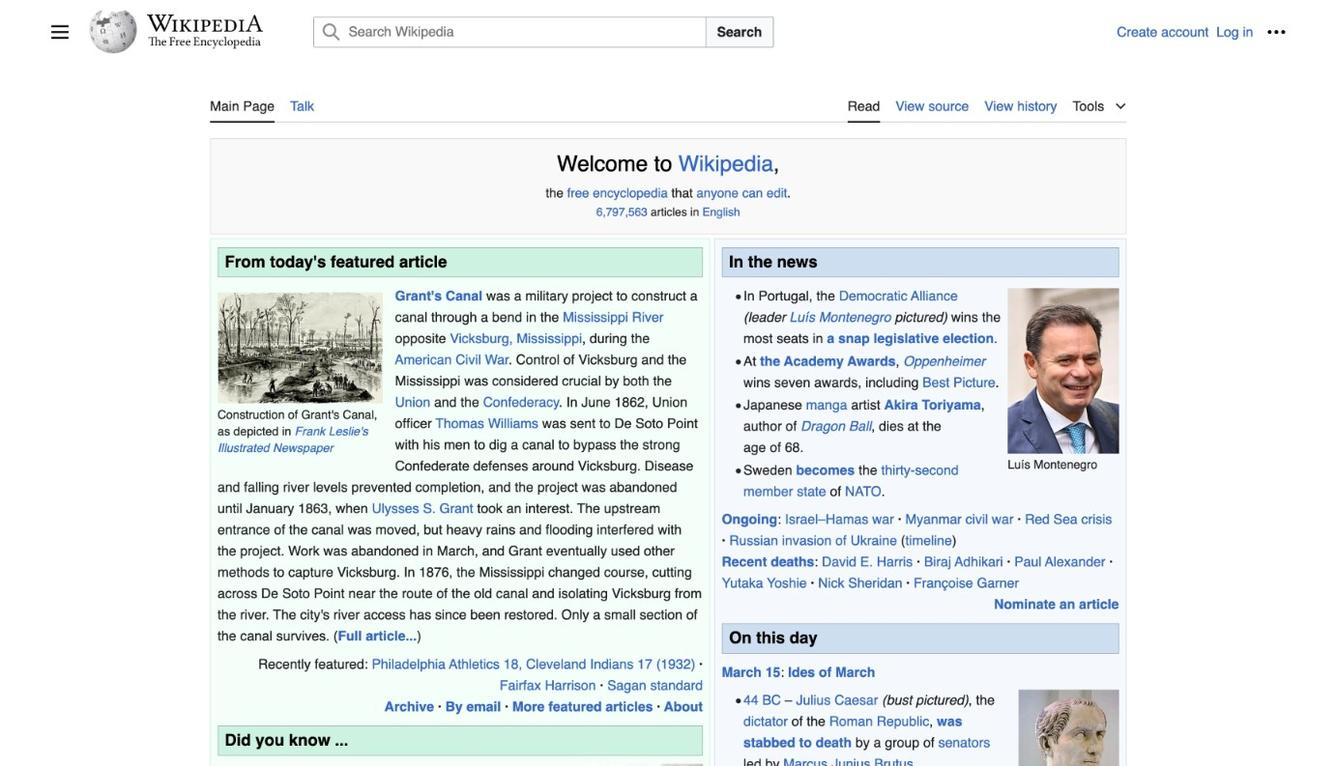 Task type: locate. For each thing, give the bounding box(es) containing it.
None search field
[[290, 16, 1117, 47]]

main content
[[50, 87, 1287, 767]]

the free encyclopedia image
[[148, 37, 262, 49]]

luís montenegro in october 2022 image
[[1008, 289, 1119, 454]]

julius caesar image
[[1019, 691, 1119, 767]]

personal tools navigation
[[1117, 16, 1293, 47]]



Task type: vqa. For each thing, say whether or not it's contained in the screenshot.
The Free Encyclopedia image
yes



Task type: describe. For each thing, give the bounding box(es) containing it.
Search Wikipedia search field
[[313, 16, 707, 47]]

menu image
[[50, 22, 70, 42]]

wikipedia image
[[147, 15, 263, 32]]

muqarnas vault at the mosque of ulmas al-hajib image
[[586, 765, 703, 767]]

construction of grant's canal, as depicted in frank leslie's illustrated newspaper image
[[218, 293, 383, 404]]

log in and more options image
[[1267, 22, 1287, 42]]



